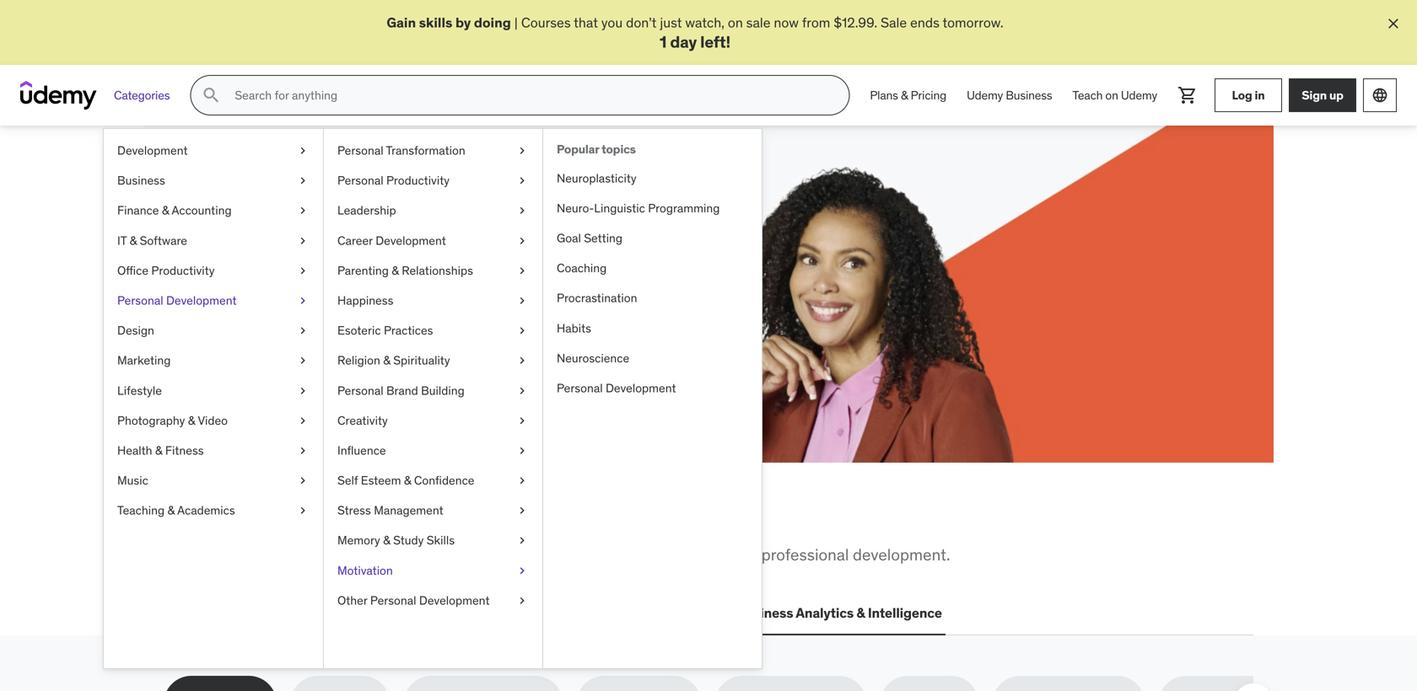 Task type: vqa. For each thing, say whether or not it's contained in the screenshot.
PHOTOGRAPHY & VIDEO link
yes



Task type: describe. For each thing, give the bounding box(es) containing it.
categories button
[[104, 75, 180, 116]]

accounting
[[172, 203, 232, 218]]

health
[[117, 444, 152, 459]]

log in link
[[1215, 79, 1283, 112]]

to
[[373, 545, 388, 566]]

other
[[338, 594, 368, 609]]

analytics
[[796, 605, 854, 622]]

workplace
[[256, 545, 330, 566]]

esoteric practices
[[338, 323, 433, 339]]

creativity
[[338, 413, 388, 429]]

pricing
[[911, 88, 947, 103]]

xsmall image for lifestyle
[[296, 383, 310, 400]]

xsmall image for development
[[296, 143, 310, 159]]

1 udemy from the left
[[967, 88, 1003, 103]]

it & software
[[117, 233, 187, 248]]

esteem
[[361, 474, 401, 489]]

xsmall image for it & software
[[296, 233, 310, 249]]

skills inside "gain skills by doing | courses that you don't just watch, on sale now from $12.99. sale ends tomorrow. 1 day left!"
[[419, 14, 453, 31]]

(and
[[224, 233, 283, 268]]

1
[[660, 32, 667, 52]]

learn,
[[224, 199, 312, 234]]

$12.99. for |
[[834, 14, 878, 31]]

need
[[386, 503, 451, 538]]

personal up 'design'
[[117, 293, 163, 309]]

teaching & academics
[[117, 504, 235, 519]]

business for business analytics & intelligence
[[736, 605, 793, 622]]

popular topics
[[557, 142, 636, 157]]

video
[[198, 413, 228, 429]]

neuroplasticity link
[[543, 164, 762, 194]]

business for business
[[117, 173, 165, 188]]

|
[[515, 14, 518, 31]]

shopping cart with 0 items image
[[1178, 85, 1198, 106]]

sale for save)
[[287, 294, 313, 311]]

personal brand building link
[[324, 376, 543, 406]]

$12.99. for save)
[[240, 294, 283, 311]]

xsmall image for motivation
[[516, 563, 529, 580]]

personal right other
[[370, 594, 416, 609]]

xsmall image for business
[[296, 173, 310, 189]]

tomorrow. for save)
[[349, 294, 410, 311]]

our
[[512, 545, 535, 566]]

neuroscience link
[[543, 344, 762, 374]]

development.
[[853, 545, 951, 566]]

xsmall image for marketing
[[296, 353, 310, 370]]

0 vertical spatial personal development link
[[104, 286, 323, 316]]

& for plans & pricing
[[901, 88, 908, 103]]

parenting
[[338, 263, 389, 279]]

goal setting link
[[543, 224, 762, 254]]

creativity link
[[324, 406, 543, 436]]

fitness
[[165, 444, 204, 459]]

productivity for personal productivity
[[386, 173, 450, 188]]

finance
[[117, 203, 159, 218]]

xsmall image for health & fitness
[[296, 443, 310, 460]]

xsmall image for personal productivity
[[516, 173, 529, 189]]

categories
[[114, 88, 170, 103]]

sign up link
[[1289, 79, 1357, 112]]

technical
[[392, 545, 457, 566]]

leadership for leadership "link"
[[338, 203, 396, 218]]

journey,
[[455, 275, 502, 292]]

health & fitness link
[[104, 436, 323, 466]]

xsmall image for personal transformation
[[516, 143, 529, 159]]

& for health & fitness
[[155, 444, 162, 459]]

personal up practice,
[[338, 173, 384, 188]]

data
[[513, 605, 543, 622]]

health & fitness
[[117, 444, 204, 459]]

other personal development
[[338, 594, 490, 609]]

finance & accounting link
[[104, 196, 323, 226]]

up
[[1330, 88, 1344, 103]]

gain
[[387, 14, 416, 31]]

xsmall image for religion & spirituality
[[516, 353, 529, 370]]

personal development inside motivation element
[[557, 381, 676, 396]]

stress
[[338, 504, 371, 519]]

Search for anything text field
[[231, 81, 829, 110]]

esoteric practices link
[[324, 316, 543, 346]]

self esteem & confidence link
[[324, 466, 543, 496]]

software
[[140, 233, 187, 248]]

memory
[[338, 534, 380, 549]]

xsmall image for design
[[296, 323, 310, 340]]

don't
[[626, 14, 657, 31]]

academics
[[177, 504, 235, 519]]

religion & spirituality
[[338, 353, 450, 369]]

& inside business analytics & intelligence "button"
[[857, 605, 865, 622]]

sign up
[[1302, 88, 1344, 103]]

practice,
[[317, 199, 432, 234]]

leadership button
[[420, 594, 496, 634]]

ends for save)
[[316, 294, 346, 311]]

log in
[[1232, 88, 1265, 103]]

building
[[421, 383, 465, 399]]

practices
[[384, 323, 433, 339]]

business inside udemy business link
[[1006, 88, 1053, 103]]

1 vertical spatial personal development link
[[543, 374, 762, 404]]

xsmall image for other personal development
[[516, 593, 529, 610]]

xsmall image for leadership
[[516, 203, 529, 219]]

& for parenting & relationships
[[392, 263, 399, 279]]

other personal development link
[[324, 587, 543, 617]]

learning
[[403, 275, 452, 292]]

one
[[487, 503, 535, 538]]

xsmall image for parenting & relationships
[[516, 263, 529, 279]]

xsmall image for stress management
[[516, 503, 529, 520]]

procrastination link
[[543, 284, 762, 314]]

xsmall image for esoteric practices
[[516, 323, 529, 340]]

self esteem & confidence
[[338, 474, 475, 489]]

xsmall image for career development
[[516, 233, 529, 249]]

personal productivity
[[338, 173, 450, 188]]

you inside "gain skills by doing | courses that you don't just watch, on sale now from $12.99. sale ends tomorrow. 1 day left!"
[[602, 14, 623, 31]]

& for teaching & academics
[[167, 504, 175, 519]]

office
[[117, 263, 149, 279]]

teach
[[1073, 88, 1103, 103]]

supports
[[596, 545, 659, 566]]

influence link
[[324, 436, 543, 466]]

development up parenting & relationships
[[376, 233, 446, 248]]

by
[[456, 14, 471, 31]]

on inside "gain skills by doing | courses that you don't just watch, on sale now from $12.99. sale ends tomorrow. 1 day left!"
[[728, 14, 743, 31]]

photography
[[117, 413, 185, 429]]

xsmall image for music
[[296, 473, 310, 490]]

programming
[[648, 201, 720, 216]]

save)
[[288, 233, 355, 268]]

marketing link
[[104, 346, 323, 376]]

teach on udemy
[[1073, 88, 1158, 103]]

goal
[[557, 231, 581, 246]]

just
[[660, 14, 682, 31]]

teach on udemy link
[[1063, 75, 1168, 116]]

tomorrow. for |
[[943, 14, 1004, 31]]

for
[[277, 275, 294, 292]]

every
[[297, 275, 330, 292]]



Task type: locate. For each thing, give the bounding box(es) containing it.
& right 'analytics'
[[857, 605, 865, 622]]

submit search image
[[201, 85, 221, 106]]

business left 'analytics'
[[736, 605, 793, 622]]

you right that
[[602, 14, 623, 31]]

xsmall image inside finance & accounting link
[[296, 203, 310, 219]]

development down categories dropdown button
[[117, 143, 188, 158]]

productivity down software
[[151, 263, 215, 279]]

& inside plans & pricing link
[[901, 88, 908, 103]]

personal development link down office productivity
[[104, 286, 323, 316]]

leadership up career
[[338, 203, 396, 218]]

spirituality
[[393, 353, 450, 369]]

xsmall image for finance & accounting
[[296, 203, 310, 219]]

leadership inside leadership button
[[423, 605, 493, 622]]

sale up plans
[[881, 14, 907, 31]]

0 vertical spatial skills
[[419, 14, 453, 31]]

personal down religion
[[338, 383, 384, 399]]

0 horizontal spatial personal development link
[[104, 286, 323, 316]]

popular
[[557, 142, 599, 157]]

productivity for office productivity
[[151, 263, 215, 279]]

xsmall image for office productivity
[[296, 263, 310, 279]]

personal inside motivation element
[[557, 381, 603, 396]]

0 vertical spatial personal development
[[117, 293, 237, 309]]

from
[[164, 545, 201, 566]]

& inside parenting & relationships link
[[392, 263, 399, 279]]

ends for |
[[911, 14, 940, 31]]

certifications
[[317, 605, 403, 622]]

0 vertical spatial in
[[1255, 88, 1265, 103]]

0 horizontal spatial in
[[360, 275, 371, 292]]

ends up the pricing
[[911, 14, 940, 31]]

& left video
[[188, 413, 195, 429]]

neuro-
[[557, 201, 594, 216]]

business inside business analytics & intelligence "button"
[[736, 605, 793, 622]]

$12.99. inside "gain skills by doing | courses that you don't just watch, on sale now from $12.99. sale ends tomorrow. 1 day left!"
[[834, 14, 878, 31]]

xsmall image inside the self esteem & confidence link
[[516, 473, 529, 490]]

memory & study skills link
[[324, 526, 543, 556]]

skills up workplace
[[256, 503, 328, 538]]

0 horizontal spatial $12.99.
[[240, 294, 283, 311]]

the
[[208, 503, 251, 538]]

2 udemy from the left
[[1121, 88, 1158, 103]]

personal development down neuroscience
[[557, 381, 676, 396]]

2 vertical spatial skills
[[334, 545, 370, 566]]

in right the log
[[1255, 88, 1265, 103]]

leadership down motivation link
[[423, 605, 493, 622]]

leadership
[[338, 203, 396, 218], [423, 605, 493, 622]]

skills
[[419, 14, 453, 31], [256, 503, 328, 538], [334, 545, 370, 566]]

development inside 'link'
[[117, 143, 188, 158]]

skills left to
[[334, 545, 370, 566]]

& inside health & fitness link
[[155, 444, 162, 459]]

0 horizontal spatial business
[[117, 173, 165, 188]]

study
[[393, 534, 424, 549]]

stress management link
[[324, 496, 543, 526]]

business link
[[104, 166, 323, 196]]

it inside button
[[303, 605, 314, 622]]

& for religion & spirituality
[[383, 353, 391, 369]]

1 vertical spatial leadership
[[423, 605, 493, 622]]

2 horizontal spatial in
[[1255, 88, 1265, 103]]

ends down skill
[[316, 294, 346, 311]]

1 horizontal spatial productivity
[[386, 173, 450, 188]]

starting
[[506, 275, 552, 292]]

1 vertical spatial $12.99.
[[240, 294, 283, 311]]

xsmall image inside happiness "link"
[[516, 293, 529, 309]]

0 vertical spatial it
[[117, 233, 127, 248]]

development
[[117, 143, 188, 158], [376, 233, 446, 248], [166, 293, 237, 309], [606, 381, 676, 396], [419, 594, 490, 609]]

sale down every
[[287, 294, 313, 311]]

& for photography & video
[[188, 413, 195, 429]]

0 horizontal spatial productivity
[[151, 263, 215, 279]]

from
[[802, 14, 831, 31]]

xsmall image for creativity
[[516, 413, 529, 430]]

0 horizontal spatial on
[[728, 14, 743, 31]]

0 vertical spatial sale
[[881, 14, 907, 31]]

1 horizontal spatial $12.99.
[[834, 14, 878, 31]]

0 horizontal spatial udemy
[[967, 88, 1003, 103]]

0 vertical spatial ends
[[911, 14, 940, 31]]

in up happiness
[[360, 275, 371, 292]]

& inside it & software link
[[130, 233, 137, 248]]

& right health
[[155, 444, 162, 459]]

& down career development
[[392, 263, 399, 279]]

lifestyle link
[[104, 376, 323, 406]]

0 vertical spatial courses
[[521, 14, 571, 31]]

xsmall image for happiness
[[516, 293, 529, 309]]

1 horizontal spatial leadership
[[423, 605, 493, 622]]

personal development
[[117, 293, 237, 309], [557, 381, 676, 396]]

xsmall image inside marketing link
[[296, 353, 310, 370]]

1 horizontal spatial ends
[[911, 14, 940, 31]]

sale for |
[[881, 14, 907, 31]]

plans
[[870, 88, 898, 103]]

2 horizontal spatial skills
[[419, 14, 453, 31]]

neuroscience
[[557, 351, 630, 366]]

xsmall image inside lifestyle link
[[296, 383, 310, 400]]

xsmall image for self esteem & confidence
[[516, 473, 529, 490]]

motivation link
[[324, 556, 543, 587]]

1 horizontal spatial udemy
[[1121, 88, 1158, 103]]

plans & pricing
[[870, 88, 947, 103]]

you inside 'all the skills you need in one place from critical workplace skills to technical topics, our catalog supports well-rounded professional development.'
[[333, 503, 381, 538]]

on left sale
[[728, 14, 743, 31]]

xsmall image inside personal brand building link
[[516, 383, 529, 400]]

0 horizontal spatial it
[[117, 233, 127, 248]]

1 vertical spatial sale
[[287, 294, 313, 311]]

close image
[[1386, 15, 1402, 32]]

1 horizontal spatial on
[[1106, 88, 1119, 103]]

personal development link down 'habits' link
[[543, 374, 762, 404]]

habits link
[[543, 314, 762, 344]]

catalog
[[539, 545, 592, 566]]

personal up the personal productivity at the top
[[338, 143, 384, 158]]

leadership for leadership button
[[423, 605, 493, 622]]

tomorrow. inside "gain skills by doing | courses that you don't just watch, on sale now from $12.99. sale ends tomorrow. 1 day left!"
[[943, 14, 1004, 31]]

2 vertical spatial in
[[456, 503, 482, 538]]

design
[[117, 323, 154, 339]]

courses for doing
[[521, 14, 571, 31]]

ends inside learn, practice, succeed (and save) courses for every skill in your learning journey, starting at $12.99. sale ends tomorrow.
[[316, 294, 346, 311]]

& up office
[[130, 233, 137, 248]]

xsmall image inside motivation link
[[516, 563, 529, 580]]

&
[[901, 88, 908, 103], [162, 203, 169, 218], [130, 233, 137, 248], [392, 263, 399, 279], [383, 353, 391, 369], [188, 413, 195, 429], [155, 444, 162, 459], [404, 474, 411, 489], [167, 504, 175, 519], [383, 534, 390, 549], [857, 605, 865, 622]]

1 horizontal spatial courses
[[521, 14, 571, 31]]

1 horizontal spatial tomorrow.
[[943, 14, 1004, 31]]

xsmall image inside health & fitness link
[[296, 443, 310, 460]]

business left teach
[[1006, 88, 1053, 103]]

in inside learn, practice, succeed (and save) courses for every skill in your learning journey, starting at $12.99. sale ends tomorrow.
[[360, 275, 371, 292]]

relationships
[[402, 263, 473, 279]]

xsmall image inside influence link
[[516, 443, 529, 460]]

critical
[[205, 545, 253, 566]]

$12.99. inside learn, practice, succeed (and save) courses for every skill in your learning journey, starting at $12.99. sale ends tomorrow.
[[240, 294, 283, 311]]

0 horizontal spatial tomorrow.
[[349, 294, 410, 311]]

1 vertical spatial you
[[333, 503, 381, 538]]

xsmall image inside other personal development link
[[516, 593, 529, 610]]

1 horizontal spatial personal development link
[[543, 374, 762, 404]]

udemy right the pricing
[[967, 88, 1003, 103]]

skills left 'by'
[[419, 14, 453, 31]]

0 vertical spatial tomorrow.
[[943, 14, 1004, 31]]

neuro-linguistic programming
[[557, 201, 720, 216]]

on
[[728, 14, 743, 31], [1106, 88, 1119, 103]]

skill
[[333, 275, 356, 292]]

$12.99. right "from" on the top right of the page
[[834, 14, 878, 31]]

xsmall image inside memory & study skills 'link'
[[516, 533, 529, 550]]

ends inside "gain skills by doing | courses that you don't just watch, on sale now from $12.99. sale ends tomorrow. 1 day left!"
[[911, 14, 940, 31]]

1 vertical spatial skills
[[256, 503, 328, 538]]

xsmall image
[[296, 143, 310, 159], [516, 143, 529, 159], [516, 173, 529, 189], [296, 233, 310, 249], [296, 263, 310, 279], [516, 263, 529, 279], [296, 293, 310, 309], [516, 293, 529, 309], [296, 323, 310, 340], [296, 383, 310, 400], [516, 383, 529, 400], [296, 413, 310, 430], [296, 443, 310, 460], [296, 503, 310, 520], [516, 533, 529, 550]]

xsmall image inside leadership "link"
[[516, 203, 529, 219]]

1 horizontal spatial you
[[602, 14, 623, 31]]

log
[[1232, 88, 1253, 103]]

xsmall image for influence
[[516, 443, 529, 460]]

courses up at
[[224, 275, 274, 292]]

you down self
[[333, 503, 381, 538]]

sale inside learn, practice, succeed (and save) courses for every skill in your learning journey, starting at $12.99. sale ends tomorrow.
[[287, 294, 313, 311]]

personal down neuroscience
[[557, 381, 603, 396]]

1 horizontal spatial in
[[456, 503, 482, 538]]

tomorrow.
[[943, 14, 1004, 31], [349, 294, 410, 311]]

xsmall image for teaching & academics
[[296, 503, 310, 520]]

choose a language image
[[1372, 87, 1389, 104]]

0 horizontal spatial you
[[333, 503, 381, 538]]

xsmall image inside business link
[[296, 173, 310, 189]]

0 horizontal spatial courses
[[224, 275, 274, 292]]

udemy image
[[20, 81, 97, 110]]

professional
[[762, 545, 849, 566]]

business inside business link
[[117, 173, 165, 188]]

teaching & academics link
[[104, 496, 323, 526]]

xsmall image inside personal transformation link
[[516, 143, 529, 159]]

personal brand building
[[338, 383, 465, 399]]

it & software link
[[104, 226, 323, 256]]

leadership link
[[324, 196, 543, 226]]

memory & study skills
[[338, 534, 455, 549]]

$12.99.
[[834, 14, 878, 31], [240, 294, 283, 311]]

in
[[1255, 88, 1265, 103], [360, 275, 371, 292], [456, 503, 482, 538]]

brand
[[386, 383, 418, 399]]

stress management
[[338, 504, 444, 519]]

0 horizontal spatial personal development
[[117, 293, 237, 309]]

xsmall image inside creativity link
[[516, 413, 529, 430]]

xsmall image inside teaching & academics "link"
[[296, 503, 310, 520]]

xsmall image inside stress management link
[[516, 503, 529, 520]]

it left other
[[303, 605, 314, 622]]

all the skills you need in one place from critical workplace skills to technical topics, our catalog supports well-rounded professional development.
[[164, 503, 951, 566]]

personal productivity link
[[324, 166, 543, 196]]

xsmall image inside parenting & relationships link
[[516, 263, 529, 279]]

design link
[[104, 316, 323, 346]]

courses
[[521, 14, 571, 31], [224, 275, 274, 292]]

1 vertical spatial ends
[[316, 294, 346, 311]]

tomorrow. inside learn, practice, succeed (and save) courses for every skill in your learning journey, starting at $12.99. sale ends tomorrow.
[[349, 294, 410, 311]]

well-
[[663, 545, 698, 566]]

happiness
[[338, 293, 394, 309]]

xsmall image inside esoteric practices link
[[516, 323, 529, 340]]

development down motivation link
[[419, 594, 490, 609]]

xsmall image
[[296, 173, 310, 189], [296, 203, 310, 219], [516, 203, 529, 219], [516, 233, 529, 249], [516, 323, 529, 340], [296, 353, 310, 370], [516, 353, 529, 370], [516, 413, 529, 430], [516, 443, 529, 460], [296, 473, 310, 490], [516, 473, 529, 490], [516, 503, 529, 520], [516, 563, 529, 580], [516, 593, 529, 610]]

xsmall image inside music link
[[296, 473, 310, 490]]

office productivity
[[117, 263, 215, 279]]

transformation
[[386, 143, 466, 158]]

personal development down office productivity
[[117, 293, 237, 309]]

udemy business link
[[957, 75, 1063, 116]]

1 horizontal spatial skills
[[334, 545, 370, 566]]

0 vertical spatial business
[[1006, 88, 1053, 103]]

development inside motivation element
[[606, 381, 676, 396]]

neuro-linguistic programming link
[[543, 194, 762, 224]]

1 vertical spatial on
[[1106, 88, 1119, 103]]

0 vertical spatial you
[[602, 14, 623, 31]]

business
[[1006, 88, 1053, 103], [117, 173, 165, 188], [736, 605, 793, 622]]

& right esteem
[[404, 474, 411, 489]]

xsmall image inside career development link
[[516, 233, 529, 249]]

udemy left shopping cart with 0 items image
[[1121, 88, 1158, 103]]

1 vertical spatial tomorrow.
[[349, 294, 410, 311]]

& inside teaching & academics "link"
[[167, 504, 175, 519]]

& inside photography & video link
[[188, 413, 195, 429]]

1 vertical spatial in
[[360, 275, 371, 292]]

productivity down transformation
[[386, 173, 450, 188]]

xsmall image for memory & study skills
[[516, 533, 529, 550]]

doing
[[474, 14, 511, 31]]

1 horizontal spatial business
[[736, 605, 793, 622]]

xsmall image for personal brand building
[[516, 383, 529, 400]]

xsmall image inside "personal productivity" link
[[516, 173, 529, 189]]

development down neuroscience link
[[606, 381, 676, 396]]

leadership inside leadership "link"
[[338, 203, 396, 218]]

photography & video
[[117, 413, 228, 429]]

& right finance
[[162, 203, 169, 218]]

xsmall image inside religion & spirituality "link"
[[516, 353, 529, 370]]

xsmall image for personal development
[[296, 293, 310, 309]]

xsmall image for photography & video
[[296, 413, 310, 430]]

0 horizontal spatial sale
[[287, 294, 313, 311]]

udemy
[[967, 88, 1003, 103], [1121, 88, 1158, 103]]

courses right the |
[[521, 14, 571, 31]]

courses for (and
[[224, 275, 274, 292]]

xsmall image inside office productivity link
[[296, 263, 310, 279]]

at
[[224, 294, 236, 311]]

0 vertical spatial $12.99.
[[834, 14, 878, 31]]

sale
[[746, 14, 771, 31]]

courses inside "gain skills by doing | courses that you don't just watch, on sale now from $12.99. sale ends tomorrow. 1 day left!"
[[521, 14, 571, 31]]

topics,
[[460, 545, 508, 566]]

1 horizontal spatial personal development
[[557, 381, 676, 396]]

watch,
[[686, 14, 725, 31]]

development down office productivity link
[[166, 293, 237, 309]]

photography & video link
[[104, 406, 323, 436]]

1 vertical spatial it
[[303, 605, 314, 622]]

sale inside "gain skills by doing | courses that you don't just watch, on sale now from $12.99. sale ends tomorrow. 1 day left!"
[[881, 14, 907, 31]]

all
[[164, 503, 203, 538]]

& for it & software
[[130, 233, 137, 248]]

& left study
[[383, 534, 390, 549]]

motivation
[[338, 564, 393, 579]]

motivation element
[[543, 129, 762, 669]]

religion & spirituality link
[[324, 346, 543, 376]]

& inside religion & spirituality "link"
[[383, 353, 391, 369]]

& for finance & accounting
[[162, 203, 169, 218]]

xsmall image inside photography & video link
[[296, 413, 310, 430]]

& for memory & study skills
[[383, 534, 390, 549]]

& right plans
[[901, 88, 908, 103]]

1 vertical spatial business
[[117, 173, 165, 188]]

& inside memory & study skills 'link'
[[383, 534, 390, 549]]

0 vertical spatial on
[[728, 14, 743, 31]]

personal development link
[[104, 286, 323, 316], [543, 374, 762, 404]]

0 vertical spatial productivity
[[386, 173, 450, 188]]

1 vertical spatial personal development
[[557, 381, 676, 396]]

linguistic
[[594, 201, 645, 216]]

2 horizontal spatial business
[[1006, 88, 1053, 103]]

0 vertical spatial leadership
[[338, 203, 396, 218]]

left!
[[700, 32, 731, 52]]

neuroplasticity
[[557, 171, 637, 186]]

in inside 'all the skills you need in one place from critical workplace skills to technical topics, our catalog supports well-rounded professional development.'
[[456, 503, 482, 538]]

1 vertical spatial courses
[[224, 275, 274, 292]]

it up office
[[117, 233, 127, 248]]

xsmall image inside design link
[[296, 323, 310, 340]]

& right religion
[[383, 353, 391, 369]]

0 horizontal spatial ends
[[316, 294, 346, 311]]

& right teaching
[[167, 504, 175, 519]]

courses inside learn, practice, succeed (and save) courses for every skill in your learning journey, starting at $12.99. sale ends tomorrow.
[[224, 275, 274, 292]]

it for it & software
[[117, 233, 127, 248]]

$12.99. down the for in the top of the page
[[240, 294, 283, 311]]

succeed
[[437, 199, 542, 234]]

0 horizontal spatial leadership
[[338, 203, 396, 218]]

xsmall image inside development 'link'
[[296, 143, 310, 159]]

it for it certifications
[[303, 605, 314, 622]]

data science
[[513, 605, 596, 622]]

business up finance
[[117, 173, 165, 188]]

1 vertical spatial productivity
[[151, 263, 215, 279]]

in right skills
[[456, 503, 482, 538]]

tomorrow. up the udemy business
[[943, 14, 1004, 31]]

1 horizontal spatial sale
[[881, 14, 907, 31]]

parenting & relationships link
[[324, 256, 543, 286]]

2 vertical spatial business
[[736, 605, 793, 622]]

influence
[[338, 444, 386, 459]]

& inside finance & accounting link
[[162, 203, 169, 218]]

that
[[574, 14, 598, 31]]

0 horizontal spatial skills
[[256, 503, 328, 538]]

xsmall image inside it & software link
[[296, 233, 310, 249]]

data science button
[[510, 594, 599, 634]]

on right teach
[[1106, 88, 1119, 103]]

tomorrow. down your
[[349, 294, 410, 311]]

1 horizontal spatial it
[[303, 605, 314, 622]]

& inside the self esteem & confidence link
[[404, 474, 411, 489]]



